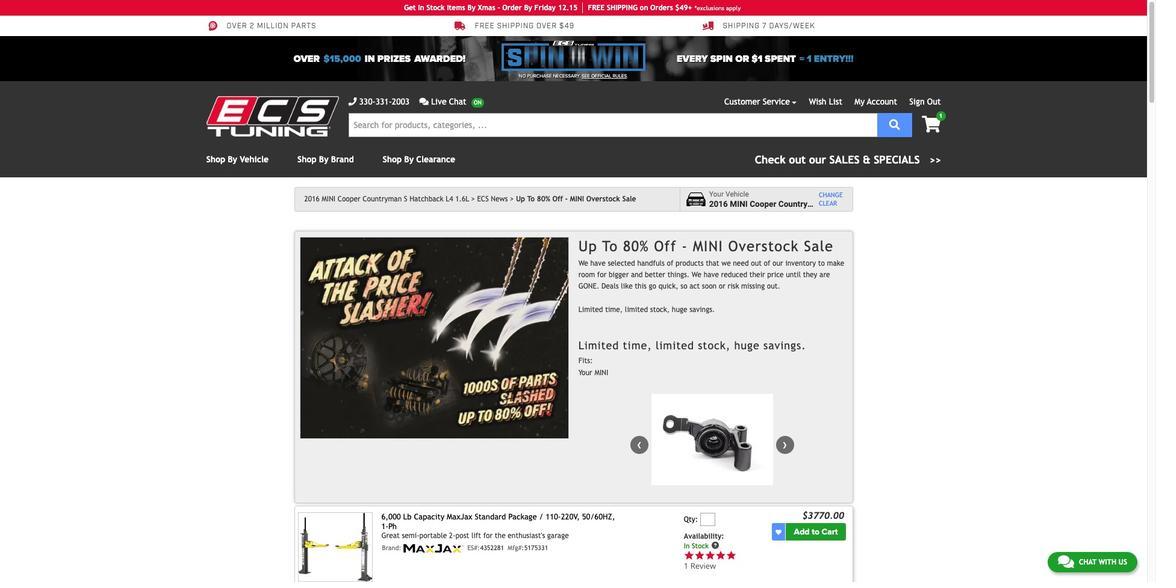 Task type: locate. For each thing, give the bounding box(es) containing it.
12.15
[[558, 4, 578, 12]]

0 vertical spatial stock,
[[650, 306, 670, 314]]

0 vertical spatial or
[[735, 53, 749, 65]]

see
[[582, 73, 590, 79]]

6,000 lb capacity maxjax standard package / 110-220v, 50/60hz, 1-ph great semi-portable 2-post lift for the enthusiast's garage
[[381, 513, 615, 541]]

1 right =
[[807, 53, 812, 65]]

1 horizontal spatial off
[[654, 238, 677, 255]]

0 horizontal spatial savings.
[[690, 306, 715, 314]]

time, inside limited time, limited stock, huge savings. fits: your mini
[[623, 340, 652, 352]]

comments image inside live chat 'link'
[[419, 98, 429, 106]]

1 horizontal spatial l4
[[874, 199, 883, 209]]

in inside "availability: in stock"
[[684, 542, 690, 551]]

xmas
[[478, 4, 495, 12]]

l4 inside your vehicle 2016 mini cooper countryman s hatchback l4 1.6l
[[874, 199, 883, 209]]

1 vertical spatial limited
[[656, 340, 694, 352]]

0 horizontal spatial of
[[667, 259, 673, 268]]

stock, down go
[[650, 306, 670, 314]]

0 vertical spatial have
[[590, 259, 606, 268]]

your inside limited time, limited stock, huge savings. fits: your mini
[[578, 369, 592, 377]]

1 horizontal spatial s
[[826, 199, 831, 209]]

1 vertical spatial time,
[[623, 340, 652, 352]]

1 horizontal spatial chat
[[1079, 559, 1097, 567]]

clearance
[[416, 155, 455, 164]]

sign out link
[[909, 97, 941, 107]]

shop for shop by brand
[[297, 155, 316, 164]]

limited
[[625, 306, 648, 314], [656, 340, 694, 352]]

ecs tuning image
[[206, 96, 339, 137]]

1 for 1 review
[[684, 561, 688, 572]]

have
[[590, 259, 606, 268], [704, 271, 719, 279]]

we up act
[[692, 271, 702, 279]]

customer service
[[724, 97, 790, 107]]

stock,
[[650, 306, 670, 314], [698, 340, 731, 352]]

‹ link
[[630, 436, 648, 454]]

stock
[[426, 4, 445, 12], [692, 542, 709, 551]]

to up are
[[818, 259, 825, 268]]

to right news
[[527, 195, 535, 204]]

to right add
[[812, 528, 819, 538]]

0 horizontal spatial or
[[719, 283, 725, 291]]

comments image
[[419, 98, 429, 106], [1058, 555, 1074, 570]]

for up deals
[[597, 271, 607, 279]]

have up room
[[590, 259, 606, 268]]

free shipping over $49 link
[[454, 20, 575, 31]]

1 vertical spatial vehicle
[[726, 190, 749, 199]]

huge down "missing"
[[734, 340, 760, 352]]

6,000 lb capacity maxjax standard package / 110-220v, 50/60hz, 1-ph link
[[381, 513, 615, 532]]

$49+
[[675, 4, 692, 12]]

phone image
[[348, 98, 357, 106]]

0 horizontal spatial for
[[483, 533, 493, 541]]

0 horizontal spatial -
[[497, 4, 500, 12]]

1 horizontal spatial hatchback
[[833, 199, 872, 209]]

0 vertical spatial for
[[597, 271, 607, 279]]

add to wish list image
[[775, 530, 781, 536]]

0 horizontal spatial limited
[[625, 306, 648, 314]]

or left $1 on the top right of the page
[[735, 53, 749, 65]]

0 vertical spatial up to 80% off - mini overstock sale
[[516, 195, 636, 204]]

1 horizontal spatial shop
[[297, 155, 316, 164]]

savings. for limited time, limited stock, huge savings. fits: your mini
[[763, 340, 806, 352]]

for inside 6,000 lb capacity maxjax standard package / 110-220v, 50/60hz, 1-ph great semi-portable 2-post lift for the enthusiast's garage
[[483, 533, 493, 541]]

0 horizontal spatial stock,
[[650, 306, 670, 314]]

in right get
[[418, 4, 424, 12]]

1 down out
[[939, 113, 943, 119]]

5175331
[[524, 545, 548, 552]]

0 horizontal spatial hatchback
[[410, 195, 444, 204]]

cooper up out
[[750, 199, 776, 209]]

0 vertical spatial limited
[[625, 306, 648, 314]]

our
[[773, 259, 783, 268]]

prizes
[[377, 53, 411, 65]]

0 horizontal spatial shop
[[206, 155, 225, 164]]

0 vertical spatial to
[[527, 195, 535, 204]]

risk
[[728, 283, 739, 291]]

sales
[[829, 154, 860, 166]]

maxjax
[[447, 513, 472, 522]]

1 horizontal spatial vehicle
[[726, 190, 749, 199]]

stock inside "availability: in stock"
[[692, 542, 709, 551]]

2003
[[392, 97, 410, 107]]

by right order
[[524, 4, 532, 12]]

savings.
[[690, 306, 715, 314], [763, 340, 806, 352]]

off right news
[[552, 195, 563, 204]]

off up handfuls
[[654, 238, 677, 255]]

Search text field
[[348, 113, 877, 137]]

sales & specials link
[[755, 152, 941, 168]]

1 vertical spatial 80%
[[623, 238, 649, 255]]

huge down so on the top of the page
[[672, 306, 687, 314]]

1 horizontal spatial sale
[[804, 238, 834, 255]]

1 review link
[[684, 551, 770, 572], [684, 561, 737, 572]]

0 horizontal spatial 1
[[684, 561, 688, 572]]

stock left items
[[426, 4, 445, 12]]

1 left the review
[[684, 561, 688, 572]]

your
[[709, 190, 724, 199], [578, 369, 592, 377]]

0 vertical spatial we
[[578, 259, 588, 268]]

by left "brand"
[[319, 155, 329, 164]]

0 horizontal spatial in
[[418, 4, 424, 12]]

huge inside limited time, limited stock, huge savings. fits: your mini
[[734, 340, 760, 352]]

up up room
[[578, 238, 597, 255]]

1 limited from the top
[[578, 306, 603, 314]]

0 vertical spatial stock
[[426, 4, 445, 12]]

1 1 review link from the top
[[684, 551, 770, 572]]

80%
[[537, 195, 550, 204], [623, 238, 649, 255]]

to inside 'we have selected handfuls of products that we need out of our inventory to make room for bigger and better things. we have reduced their price until they are gone. deals like this go quick, so act soon or risk missing out.'
[[818, 259, 825, 268]]

0 vertical spatial sale
[[622, 195, 636, 204]]

0 vertical spatial over
[[227, 22, 247, 31]]

es#:
[[467, 545, 480, 552]]

1 horizontal spatial cooper
[[750, 199, 776, 209]]

inventory
[[785, 259, 816, 268]]

mini inside limited time, limited stock, huge savings. fits: your mini
[[595, 369, 608, 377]]

0 horizontal spatial to
[[527, 195, 535, 204]]

limited down limited time, limited stock, huge savings.
[[656, 340, 694, 352]]

by down ecs tuning "image"
[[228, 155, 237, 164]]

s down shop by clearance link
[[404, 195, 407, 204]]

shop by brand
[[297, 155, 354, 164]]

None text field
[[700, 514, 715, 527]]

0 vertical spatial in
[[418, 4, 424, 12]]

brand
[[331, 155, 354, 164]]

stock, down soon
[[698, 340, 731, 352]]

limited time, limited stock, huge savings.
[[578, 306, 715, 314]]

hatchback down change on the top
[[833, 199, 872, 209]]

of
[[667, 259, 673, 268], [764, 259, 770, 268]]

stock, for limited time, limited stock, huge savings. fits: your mini
[[698, 340, 731, 352]]

out
[[751, 259, 762, 268]]

stock down availability:
[[692, 542, 709, 551]]

1 vertical spatial -
[[565, 195, 568, 204]]

1 vertical spatial for
[[483, 533, 493, 541]]

1.6l down "specials"
[[885, 199, 902, 209]]

0 vertical spatial comments image
[[419, 98, 429, 106]]

go
[[649, 283, 656, 291]]

cooper
[[338, 195, 361, 204], [750, 199, 776, 209]]

2016 down shop by brand link
[[304, 195, 320, 204]]

to up selected
[[602, 238, 618, 255]]

qty:
[[684, 516, 698, 524]]

2 star image from the left
[[694, 551, 705, 562]]

0 horizontal spatial 1.6l
[[455, 195, 469, 204]]

of up the things.
[[667, 259, 673, 268]]

for
[[597, 271, 607, 279], [483, 533, 493, 541]]

time, down deals
[[605, 306, 623, 314]]

savings. for limited time, limited stock, huge savings.
[[690, 306, 715, 314]]

up
[[516, 195, 525, 204], [578, 238, 597, 255]]

have down that
[[704, 271, 719, 279]]

1 vertical spatial comments image
[[1058, 555, 1074, 570]]

$15,000
[[323, 53, 361, 65]]

0 horizontal spatial vehicle
[[240, 155, 269, 164]]

1 horizontal spatial for
[[597, 271, 607, 279]]

shipping
[[497, 22, 534, 31]]

1 horizontal spatial or
[[735, 53, 749, 65]]

1 horizontal spatial savings.
[[763, 340, 806, 352]]

2016 up that
[[709, 199, 728, 209]]

1 vertical spatial stock,
[[698, 340, 731, 352]]

1 vertical spatial sale
[[804, 238, 834, 255]]

lift
[[471, 533, 481, 541]]

that
[[706, 259, 719, 268]]

0 vertical spatial overstock
[[586, 195, 620, 204]]

huge for limited time, limited stock, huge savings.
[[672, 306, 687, 314]]

stock, inside limited time, limited stock, huge savings. fits: your mini
[[698, 340, 731, 352]]

over left 2
[[227, 22, 247, 31]]

in for availability:
[[684, 542, 690, 551]]

limited
[[578, 306, 603, 314], [578, 340, 619, 352]]

in
[[418, 4, 424, 12], [684, 542, 690, 551]]

star image
[[684, 551, 694, 562], [694, 551, 705, 562], [705, 551, 716, 562], [716, 551, 726, 562]]

search image
[[889, 119, 900, 130]]

comments image left live on the left
[[419, 98, 429, 106]]

hatchback inside your vehicle 2016 mini cooper countryman s hatchback l4 1.6l
[[833, 199, 872, 209]]

1 vertical spatial to
[[602, 238, 618, 255]]

1 horizontal spatial stock,
[[698, 340, 731, 352]]

1 vertical spatial over
[[294, 53, 320, 65]]

1.6l left ecs
[[455, 195, 469, 204]]

ecs tuning 'spin to win' contest logo image
[[502, 41, 645, 71]]

for inside 'we have selected handfuls of products that we need out of our inventory to make room for bigger and better things. we have reduced their price until they are gone. deals like this go quick, so act soon or risk missing out.'
[[597, 271, 607, 279]]

1 vertical spatial off
[[654, 238, 677, 255]]

up right news
[[516, 195, 525, 204]]

savings. down soon
[[690, 306, 715, 314]]

1 vertical spatial chat
[[1079, 559, 1097, 567]]

331-
[[376, 97, 392, 107]]

over down parts
[[294, 53, 320, 65]]

2 horizontal spatial 1
[[939, 113, 943, 119]]

account
[[867, 97, 897, 107]]

1 vertical spatial savings.
[[763, 340, 806, 352]]

0 horizontal spatial 2016
[[304, 195, 320, 204]]

0 horizontal spatial comments image
[[419, 98, 429, 106]]

overstock
[[586, 195, 620, 204], [728, 238, 799, 255]]

2 vertical spatial -
[[682, 238, 688, 255]]

0 horizontal spatial huge
[[672, 306, 687, 314]]

great
[[381, 533, 400, 541]]

mini
[[322, 195, 335, 204], [570, 195, 584, 204], [730, 199, 748, 209], [693, 238, 723, 255], [595, 369, 608, 377]]

3 shop from the left
[[383, 155, 402, 164]]

1 vertical spatial overstock
[[728, 238, 799, 255]]

my
[[855, 97, 865, 107]]

limited down this
[[625, 306, 648, 314]]

countryman inside your vehicle 2016 mini cooper countryman s hatchback l4 1.6l
[[778, 199, 824, 209]]

for right lift
[[483, 533, 493, 541]]

stock, for limited time, limited stock, huge savings.
[[650, 306, 670, 314]]

we
[[578, 259, 588, 268], [692, 271, 702, 279]]

limited inside limited time, limited stock, huge savings. fits: your mini
[[578, 340, 619, 352]]

1 review
[[684, 561, 716, 572]]

portable
[[419, 533, 447, 541]]

0 vertical spatial off
[[552, 195, 563, 204]]

1 for 1
[[939, 113, 943, 119]]

l4 left ecs
[[446, 195, 453, 204]]

cooper down "brand"
[[338, 195, 361, 204]]

limited for limited time, limited stock, huge savings.
[[578, 306, 603, 314]]

1 horizontal spatial 1
[[807, 53, 812, 65]]

1 vertical spatial 1
[[939, 113, 943, 119]]

time, down limited time, limited stock, huge savings.
[[623, 340, 652, 352]]

us
[[1119, 559, 1127, 567]]

off
[[552, 195, 563, 204], [654, 238, 677, 255]]

1 vertical spatial have
[[704, 271, 719, 279]]

shopping cart image
[[922, 116, 941, 133]]

=
[[799, 53, 804, 65]]

savings. down out.
[[763, 340, 806, 352]]

shop by clearance link
[[383, 155, 455, 164]]

1 shop from the left
[[206, 155, 225, 164]]

limited for limited time, limited stock, huge savings. fits: your mini
[[578, 340, 619, 352]]

we have selected handfuls of products that we need out of our inventory to make room for bigger and better things. we have reduced their price until they are gone. deals like this go quick, so act soon or risk missing out.
[[578, 259, 844, 291]]

0 vertical spatial vehicle
[[240, 155, 269, 164]]

in for get
[[418, 4, 424, 12]]

1 horizontal spatial up
[[578, 238, 597, 255]]

shipping 7 days/week link
[[702, 20, 815, 31]]

1 horizontal spatial limited
[[656, 340, 694, 352]]

1 horizontal spatial comments image
[[1058, 555, 1074, 570]]

limited down gone.
[[578, 306, 603, 314]]

es#4352281 - 5175331 - 6,000 lb capacity maxjax standard package / 110-220v, 50/60hz, 1-ph - great semi-portable 2-post lift for the enthusiast's garage - maxjax - audi bmw volkswagen mercedes benz mini porsche image
[[298, 513, 373, 583]]

0 horizontal spatial we
[[578, 259, 588, 268]]

parts
[[291, 22, 316, 31]]

chat left with
[[1079, 559, 1097, 567]]

2 shop from the left
[[297, 155, 316, 164]]

1 horizontal spatial 2016
[[709, 199, 728, 209]]

0 horizontal spatial stock
[[426, 4, 445, 12]]

80% right news
[[537, 195, 550, 204]]

l4 down sales & specials
[[874, 199, 883, 209]]

hatchback down shop by clearance link
[[410, 195, 444, 204]]

limited inside limited time, limited stock, huge savings. fits: your mini
[[656, 340, 694, 352]]

2 limited from the top
[[578, 340, 619, 352]]

1 horizontal spatial of
[[764, 259, 770, 268]]

are
[[820, 271, 830, 279]]

1 vertical spatial your
[[578, 369, 592, 377]]

change
[[819, 191, 843, 199]]

0 vertical spatial your
[[709, 190, 724, 199]]

we up room
[[578, 259, 588, 268]]

2 vertical spatial 1
[[684, 561, 688, 572]]

1 vertical spatial stock
[[692, 542, 709, 551]]

comments image inside chat with us link
[[1058, 555, 1074, 570]]

mini inside your vehicle 2016 mini cooper countryman s hatchback l4 1.6l
[[730, 199, 748, 209]]

0 horizontal spatial 80%
[[537, 195, 550, 204]]

over $15,000 in prizes
[[294, 53, 411, 65]]

in down availability:
[[684, 542, 690, 551]]

1 horizontal spatial in
[[684, 542, 690, 551]]

1 review link for 3rd star icon from left
[[684, 561, 737, 572]]

limited time, limited stock, huge savings. fits: your mini
[[578, 340, 806, 377]]

0 vertical spatial to
[[818, 259, 825, 268]]

your inside your vehicle 2016 mini cooper countryman s hatchback l4 1.6l
[[709, 190, 724, 199]]

or inside 'we have selected handfuls of products that we need out of our inventory to make room for bigger and better things. we have reduced their price until they are gone. deals like this go quick, so act soon or risk missing out.'
[[719, 283, 725, 291]]

comments image left chat with us
[[1058, 555, 1074, 570]]

deals
[[601, 283, 619, 291]]

enthusiast's
[[508, 533, 545, 541]]

or left risk
[[719, 283, 725, 291]]

es#: 4352281 mfg#: 5175331
[[467, 545, 548, 552]]

2
[[250, 22, 255, 31]]

0 vertical spatial time,
[[605, 306, 623, 314]]

s down change on the top
[[826, 199, 831, 209]]

2 horizontal spatial -
[[682, 238, 688, 255]]

savings. inside limited time, limited stock, huge savings. fits: your mini
[[763, 340, 806, 352]]

add to cart
[[794, 528, 838, 538]]

0 horizontal spatial up
[[516, 195, 525, 204]]

1 review link for the question sign icon
[[684, 551, 770, 572]]

of left our at the right of the page
[[764, 259, 770, 268]]

80% up selected
[[623, 238, 649, 255]]

over for over 2 million parts
[[227, 22, 247, 31]]

over 2 million parts link
[[206, 20, 316, 31]]

package
[[508, 513, 537, 522]]

0 horizontal spatial off
[[552, 195, 563, 204]]

to
[[527, 195, 535, 204], [602, 238, 618, 255]]

1 horizontal spatial countryman
[[778, 199, 824, 209]]

limited up fits: on the right bottom of page
[[578, 340, 619, 352]]

by left clearance
[[404, 155, 414, 164]]

0 vertical spatial chat
[[449, 97, 466, 107]]

chat right live on the left
[[449, 97, 466, 107]]

sale
[[622, 195, 636, 204], [804, 238, 834, 255]]

over 2 million parts
[[227, 22, 316, 31]]

2 1 review link from the top
[[684, 561, 737, 572]]

need
[[733, 259, 749, 268]]

1 horizontal spatial stock
[[692, 542, 709, 551]]

1 horizontal spatial -
[[565, 195, 568, 204]]



Task type: vqa. For each thing, say whether or not it's contained in the screenshot.
1 for 1 Review
yes



Task type: describe. For each thing, give the bounding box(es) containing it.
s inside your vehicle 2016 mini cooper countryman s hatchback l4 1.6l
[[826, 199, 831, 209]]

get
[[404, 4, 416, 12]]

fits:
[[578, 357, 593, 366]]

sign out
[[909, 97, 941, 107]]

quick,
[[659, 283, 678, 291]]

lb
[[403, 513, 412, 522]]

shop by vehicle link
[[206, 155, 269, 164]]

huge for limited time, limited stock, huge savings. fits: your mini
[[734, 340, 760, 352]]

apply
[[726, 5, 741, 11]]

star image
[[726, 551, 737, 562]]

sales & specials
[[829, 154, 920, 166]]

to inside button
[[812, 528, 819, 538]]

by for shop by vehicle
[[228, 155, 237, 164]]

handfuls
[[637, 259, 665, 268]]

missing
[[741, 283, 765, 291]]

chat inside chat with us link
[[1079, 559, 1097, 567]]

0 horizontal spatial overstock
[[586, 195, 620, 204]]

change clear
[[819, 191, 843, 207]]

we
[[721, 259, 731, 268]]

0 horizontal spatial cooper
[[338, 195, 361, 204]]

price
[[767, 271, 784, 279]]

shop for shop by vehicle
[[206, 155, 225, 164]]

so
[[681, 283, 687, 291]]

1 vertical spatial up to 80% off - mini overstock sale
[[578, 238, 834, 255]]

comments image for live
[[419, 98, 429, 106]]

50/60hz,
[[582, 513, 615, 522]]

no
[[519, 73, 526, 79]]

customer
[[724, 97, 760, 107]]

every
[[677, 53, 708, 65]]

list
[[829, 97, 842, 107]]

0 horizontal spatial sale
[[622, 195, 636, 204]]

selected
[[608, 259, 635, 268]]

shipping
[[723, 22, 760, 31]]

shipping 7 days/week
[[723, 22, 815, 31]]

0 horizontal spatial l4
[[446, 195, 453, 204]]

by for shop by clearance
[[404, 155, 414, 164]]

$1
[[752, 53, 762, 65]]

limited for limited time, limited stock, huge savings. fits: your mini
[[656, 340, 694, 352]]

ping
[[622, 4, 638, 12]]

by left xmas
[[467, 4, 476, 12]]

1.6l inside your vehicle 2016 mini cooper countryman s hatchback l4 1.6l
[[885, 199, 902, 209]]

ecs news
[[477, 195, 508, 204]]

1 horizontal spatial 80%
[[623, 238, 649, 255]]

limited for limited time, limited stock, huge savings.
[[625, 306, 648, 314]]

service
[[763, 97, 790, 107]]

330-
[[359, 97, 376, 107]]

.
[[627, 73, 628, 79]]

chat with us link
[[1048, 553, 1137, 573]]

1 star image from the left
[[684, 551, 694, 562]]

110-
[[546, 513, 561, 522]]

spent
[[765, 53, 796, 65]]

vehicle inside your vehicle 2016 mini cooper countryman s hatchback l4 1.6l
[[726, 190, 749, 199]]

live
[[431, 97, 446, 107]]

4 star image from the left
[[716, 551, 726, 562]]

sign
[[909, 97, 925, 107]]

ph
[[388, 523, 397, 532]]

availability:
[[684, 533, 724, 541]]

review
[[690, 561, 716, 572]]

in
[[365, 53, 375, 65]]

3 star image from the left
[[705, 551, 716, 562]]

1 horizontal spatial overstock
[[728, 238, 799, 255]]

1 horizontal spatial have
[[704, 271, 719, 279]]

like
[[621, 283, 633, 291]]

their
[[750, 271, 765, 279]]

chat inside live chat 'link'
[[449, 97, 466, 107]]

out
[[927, 97, 941, 107]]

over for over $15,000 in prizes
[[294, 53, 320, 65]]

330-331-2003
[[359, 97, 410, 107]]

post
[[456, 533, 469, 541]]

0 vertical spatial -
[[497, 4, 500, 12]]

0 vertical spatial up
[[516, 195, 525, 204]]

entry!!!
[[814, 53, 854, 65]]

with
[[1099, 559, 1116, 567]]

over
[[536, 22, 557, 31]]

1 of from the left
[[667, 259, 673, 268]]

220v,
[[561, 513, 580, 522]]

change link
[[819, 191, 843, 200]]

cooper inside your vehicle 2016 mini cooper countryman s hatchback l4 1.6l
[[750, 199, 776, 209]]

time, for limited time, limited stock, huge savings. fits: your mini
[[623, 340, 652, 352]]

1 vertical spatial up
[[578, 238, 597, 255]]

0 horizontal spatial s
[[404, 195, 407, 204]]

free
[[588, 4, 605, 12]]

things.
[[668, 271, 690, 279]]

maxjax - corporate logo image
[[403, 545, 464, 554]]

ecs
[[477, 195, 489, 204]]

330-331-2003 link
[[348, 96, 410, 108]]

2016 inside your vehicle 2016 mini cooper countryman s hatchback l4 1.6l
[[709, 199, 728, 209]]

2 of from the left
[[764, 259, 770, 268]]

‹
[[637, 436, 642, 453]]

&
[[863, 154, 871, 166]]

this
[[635, 283, 647, 291]]

wish
[[809, 97, 826, 107]]

1 horizontal spatial we
[[692, 271, 702, 279]]

wish list
[[809, 97, 842, 107]]

by for shop by brand
[[319, 155, 329, 164]]

semi-
[[402, 533, 419, 541]]

make
[[827, 259, 844, 268]]

necessary.
[[553, 73, 580, 79]]

ecs news link
[[477, 195, 514, 204]]

get in stock items by xmas - order by friday 12.15
[[404, 4, 578, 12]]

live chat
[[431, 97, 466, 107]]

2-
[[449, 533, 456, 541]]

0 vertical spatial 80%
[[537, 195, 550, 204]]

capacity
[[414, 513, 444, 522]]

stock for availability:
[[692, 542, 709, 551]]

stock for get
[[426, 4, 445, 12]]

comments image for chat
[[1058, 555, 1074, 570]]

0 vertical spatial 1
[[807, 53, 812, 65]]

2016 mini cooper countryman s hatchback l4 1.6l
[[304, 195, 469, 204]]

7
[[762, 22, 767, 31]]

until
[[786, 271, 801, 279]]

1 horizontal spatial to
[[602, 238, 618, 255]]

question sign image
[[711, 542, 719, 551]]

chat with us
[[1079, 559, 1127, 567]]

on
[[640, 4, 648, 12]]

mfg#:
[[508, 545, 524, 552]]

orders
[[650, 4, 673, 12]]

shop for shop by clearance
[[383, 155, 402, 164]]

0 horizontal spatial countryman
[[363, 195, 402, 204]]

purchase
[[527, 73, 552, 79]]

cart
[[822, 528, 838, 538]]

see official rules link
[[582, 73, 627, 80]]

products
[[676, 259, 704, 268]]

availability: in stock
[[684, 533, 724, 551]]

free
[[475, 22, 495, 31]]

specials
[[874, 154, 920, 166]]

reduced
[[721, 271, 747, 279]]

my account link
[[855, 97, 897, 107]]

time, for limited time, limited stock, huge savings.
[[605, 306, 623, 314]]

act
[[690, 283, 700, 291]]



